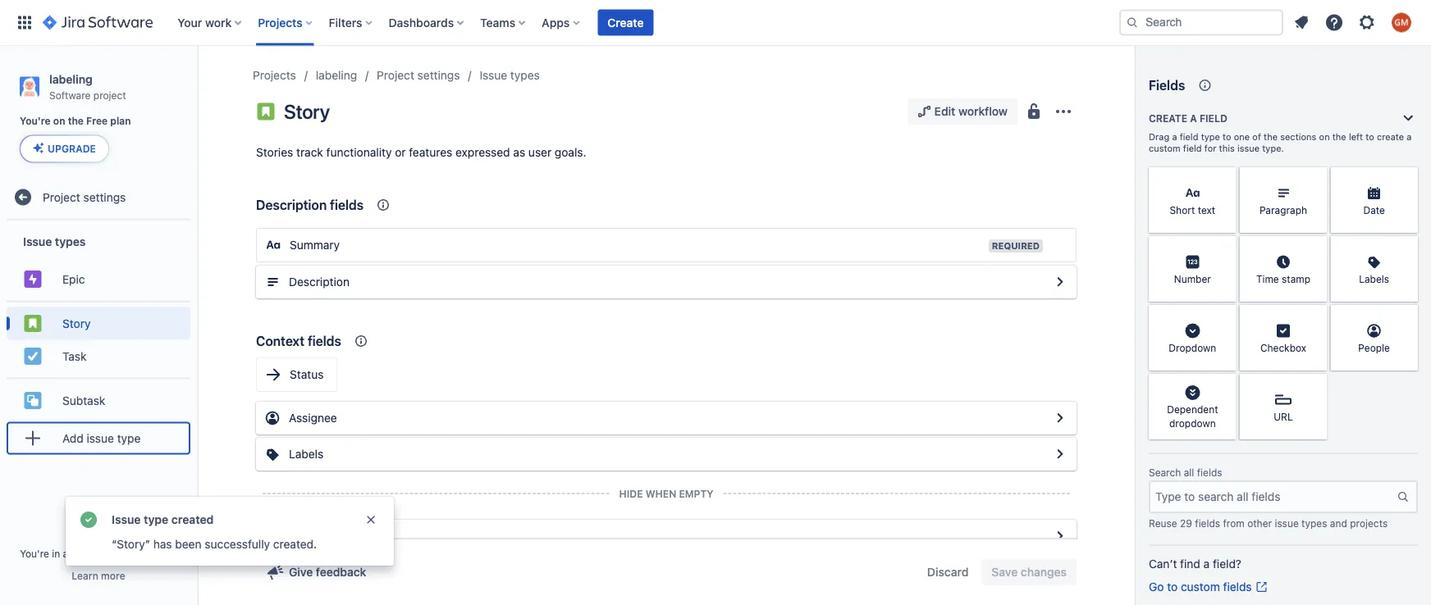 Task type: describe. For each thing, give the bounding box(es) containing it.
more
[[101, 571, 125, 582]]

search image
[[1126, 16, 1140, 29]]

user
[[529, 146, 552, 159]]

assignee
[[289, 412, 337, 425]]

1 horizontal spatial issue
[[112, 514, 141, 527]]

field for create
[[1200, 112, 1228, 124]]

dashboards
[[389, 16, 454, 29]]

success image
[[79, 511, 99, 530]]

0 horizontal spatial project
[[43, 190, 80, 204]]

reporter button
[[256, 520, 1077, 553]]

a right create
[[1407, 132, 1412, 142]]

edit workflow
[[935, 105, 1008, 118]]

issue inside add issue type button
[[87, 432, 114, 445]]

give
[[289, 566, 313, 580]]

upgrade button
[[21, 136, 108, 162]]

projects for projects "link"
[[253, 69, 296, 82]]

0 vertical spatial project settings link
[[377, 66, 460, 85]]

projects button
[[253, 9, 319, 36]]

more information about the context fields image for context fields
[[351, 332, 371, 351]]

field?
[[1213, 558, 1242, 571]]

functionality
[[326, 146, 392, 159]]

can't
[[1149, 558, 1178, 571]]

fields inside go to custom fields link
[[1224, 581, 1252, 594]]

notifications image
[[1292, 13, 1312, 32]]

a down more information about the fields image
[[1191, 112, 1198, 124]]

checkbox
[[1261, 342, 1307, 354]]

go to custom fields link
[[1149, 580, 1269, 596]]

subtask link
[[7, 384, 190, 417]]

short text
[[1170, 204, 1216, 216]]

1 horizontal spatial story
[[284, 100, 330, 123]]

primary element
[[10, 0, 1120, 46]]

create button
[[598, 9, 654, 36]]

your profile and settings image
[[1392, 13, 1412, 32]]

labeling for labeling software project
[[49, 72, 93, 86]]

drag
[[1149, 132, 1170, 142]]

add issue type button
[[7, 422, 190, 455]]

0 vertical spatial issue types
[[480, 69, 540, 82]]

story inside group
[[62, 317, 91, 330]]

issue for group containing issue types
[[23, 235, 52, 248]]

appswitcher icon image
[[15, 13, 34, 32]]

discard button
[[918, 560, 979, 586]]

open field configuration image for assignee
[[1051, 409, 1071, 429]]

been
[[175, 538, 202, 552]]

your work button
[[173, 9, 248, 36]]

assignee button
[[256, 402, 1077, 435]]

one
[[1235, 132, 1250, 142]]

from
[[1224, 518, 1245, 530]]

of
[[1253, 132, 1262, 142]]

2 horizontal spatial the
[[1333, 132, 1347, 142]]

story link
[[7, 307, 190, 340]]

filters button
[[324, 9, 379, 36]]

has
[[153, 538, 172, 552]]

description fields
[[256, 197, 364, 213]]

dropdown
[[1170, 418, 1216, 430]]

29
[[1181, 518, 1193, 530]]

managed
[[99, 548, 142, 560]]

all
[[1184, 468, 1195, 479]]

dashboards button
[[384, 9, 471, 36]]

more options image
[[1054, 102, 1074, 122]]

fields up summary
[[330, 197, 364, 213]]

drag a field type to one of the sections on the left to create a custom field for this issue type.
[[1149, 132, 1412, 154]]

track
[[296, 146, 323, 159]]

workflow
[[959, 105, 1008, 118]]

description for description fields
[[256, 197, 327, 213]]

dependent
[[1168, 404, 1219, 416]]

teams button
[[475, 9, 532, 36]]

0 horizontal spatial the
[[68, 116, 84, 127]]

free
[[86, 116, 108, 127]]

projects link
[[253, 66, 296, 85]]

group containing issue types
[[7, 220, 190, 465]]

in
[[52, 548, 60, 560]]

task
[[62, 350, 87, 363]]

discard
[[928, 566, 969, 580]]

0 horizontal spatial to
[[1168, 581, 1178, 594]]

add
[[62, 432, 84, 445]]

learn more
[[72, 571, 125, 582]]

more information image for checkbox
[[1306, 307, 1326, 327]]

issue type created
[[112, 514, 214, 527]]

teams
[[480, 16, 516, 29]]

left
[[1350, 132, 1364, 142]]

reuse 29 fields from other issue types and projects
[[1149, 518, 1388, 530]]

labeling for labeling
[[316, 69, 357, 82]]

software
[[49, 89, 91, 101]]

issue inside drag a field type to one of the sections on the left to create a custom field for this issue type.
[[1238, 143, 1260, 154]]

field for drag
[[1180, 132, 1199, 142]]

context fields
[[256, 334, 341, 349]]

projects
[[1351, 518, 1388, 530]]

description for description
[[289, 275, 350, 289]]

team-
[[71, 548, 99, 560]]

1 horizontal spatial the
[[1264, 132, 1278, 142]]

give feedback
[[289, 566, 366, 580]]

create a field
[[1149, 112, 1228, 124]]

task link
[[7, 340, 190, 373]]

Search field
[[1120, 9, 1284, 36]]

labels inside labels button
[[289, 448, 324, 461]]

you're in a team-managed project
[[20, 548, 177, 560]]

go to custom fields
[[1149, 581, 1252, 594]]

people
[[1359, 342, 1391, 354]]

fields up status
[[308, 334, 341, 349]]

epic
[[62, 273, 85, 286]]

issue types link
[[480, 66, 540, 85]]

Type to search all fields text field
[[1151, 483, 1397, 512]]

more information about the context fields image for description fields
[[374, 195, 393, 215]]

more information image for number
[[1216, 238, 1235, 258]]

successfully
[[205, 538, 270, 552]]

stories track functionality or features expressed as user goals.
[[256, 146, 587, 159]]

as
[[513, 146, 526, 159]]

go
[[1149, 581, 1164, 594]]

sidebar navigation image
[[179, 66, 215, 99]]

1 horizontal spatial type
[[144, 514, 169, 527]]

create
[[1378, 132, 1405, 142]]

type inside drag a field type to one of the sections on the left to create a custom field for this issue type.
[[1202, 132, 1221, 142]]

0 vertical spatial project settings
[[377, 69, 460, 82]]



Task type: vqa. For each thing, say whether or not it's contained in the screenshot.
progress,
no



Task type: locate. For each thing, give the bounding box(es) containing it.
you're for you're on the free plan
[[20, 116, 51, 127]]

2 horizontal spatial issue
[[1275, 518, 1299, 530]]

1 vertical spatial projects
[[253, 69, 296, 82]]

your work
[[178, 16, 232, 29]]

1 horizontal spatial issue
[[1238, 143, 1260, 154]]

created.
[[273, 538, 317, 552]]

1 horizontal spatial project settings
[[377, 69, 460, 82]]

0 horizontal spatial more information about the context fields image
[[351, 332, 371, 351]]

1 vertical spatial labels
[[289, 448, 324, 461]]

search all fields
[[1149, 468, 1223, 479]]

project inside the labeling software project
[[93, 89, 126, 101]]

project settings link down upgrade
[[7, 181, 190, 214]]

0 horizontal spatial project
[[93, 89, 126, 101]]

and
[[1331, 518, 1348, 530]]

labels
[[1360, 273, 1390, 285], [289, 448, 324, 461]]

1 horizontal spatial project settings link
[[377, 66, 460, 85]]

description inside 'description' button
[[289, 275, 350, 289]]

project settings down upgrade
[[43, 190, 126, 204]]

epic link
[[7, 263, 190, 296]]

fields
[[1149, 78, 1186, 93]]

labeling inside the labeling software project
[[49, 72, 93, 86]]

type
[[1202, 132, 1221, 142], [117, 432, 141, 445], [144, 514, 169, 527]]

2 vertical spatial issue
[[1275, 518, 1299, 530]]

project
[[377, 69, 415, 82], [43, 190, 80, 204]]

0 vertical spatial projects
[[258, 16, 303, 29]]

create right apps dropdown button
[[608, 16, 644, 29]]

custom
[[1149, 143, 1181, 154], [1181, 581, 1221, 594]]

project settings
[[377, 69, 460, 82], [43, 190, 126, 204]]

more information image for time stamp
[[1306, 238, 1326, 258]]

the up type.
[[1264, 132, 1278, 142]]

2 horizontal spatial types
[[1302, 518, 1328, 530]]

a right drag
[[1173, 132, 1178, 142]]

0 vertical spatial description
[[256, 197, 327, 213]]

fields right 29
[[1196, 518, 1221, 530]]

more information image for paragraph
[[1306, 169, 1326, 189]]

custom down drag
[[1149, 143, 1181, 154]]

time
[[1257, 273, 1280, 285]]

description
[[256, 197, 327, 213], [289, 275, 350, 289]]

more information image for short text
[[1216, 169, 1235, 189]]

description up summary
[[256, 197, 327, 213]]

the left left
[[1333, 132, 1347, 142]]

issue inside group
[[23, 235, 52, 248]]

0 horizontal spatial create
[[608, 16, 644, 29]]

1 horizontal spatial project
[[377, 69, 415, 82]]

a right in
[[63, 548, 68, 560]]

0 vertical spatial project
[[377, 69, 415, 82]]

sections
[[1281, 132, 1317, 142]]

fields right all
[[1198, 468, 1223, 479]]

hide when empty
[[619, 488, 714, 500]]

1 vertical spatial you're
[[20, 548, 49, 560]]

created
[[171, 514, 214, 527]]

type up for
[[1202, 132, 1221, 142]]

your
[[178, 16, 202, 29]]

open field configuration image inside the assignee button
[[1051, 409, 1071, 429]]

0 horizontal spatial project settings
[[43, 190, 126, 204]]

issue
[[1238, 143, 1260, 154], [87, 432, 114, 445], [1275, 518, 1299, 530]]

you're for you're in a team-managed project
[[20, 548, 49, 560]]

open field configuration image inside reporter button
[[1051, 527, 1071, 547]]

more information about the context fields image down functionality
[[374, 195, 393, 215]]

settings
[[418, 69, 460, 82], [83, 190, 126, 204]]

1 vertical spatial project
[[43, 190, 80, 204]]

1 vertical spatial description
[[289, 275, 350, 289]]

1 vertical spatial project
[[145, 548, 177, 560]]

a right "find"
[[1204, 558, 1210, 571]]

1 horizontal spatial project
[[145, 548, 177, 560]]

0 horizontal spatial settings
[[83, 190, 126, 204]]

2 you're from the top
[[20, 548, 49, 560]]

labeling down filters
[[316, 69, 357, 82]]

group containing story
[[7, 301, 190, 378]]

2 group from the top
[[7, 301, 190, 378]]

open field configuration image for reporter
[[1051, 527, 1071, 547]]

types inside group
[[55, 235, 86, 248]]

settings image
[[1358, 13, 1378, 32]]

2 horizontal spatial to
[[1366, 132, 1375, 142]]

2 open field configuration image from the top
[[1051, 409, 1071, 429]]

1 horizontal spatial types
[[511, 69, 540, 82]]

0 horizontal spatial issue types
[[23, 235, 86, 248]]

0 vertical spatial more information image
[[1306, 169, 1326, 189]]

1 vertical spatial issue
[[87, 432, 114, 445]]

1 horizontal spatial more information image
[[1397, 238, 1417, 258]]

0 horizontal spatial labels
[[289, 448, 324, 461]]

more information image for labels
[[1397, 238, 1417, 258]]

other
[[1248, 518, 1273, 530]]

more information image for dependent dropdown
[[1216, 376, 1235, 396]]

0 vertical spatial labels
[[1360, 273, 1390, 285]]

dismiss image
[[365, 514, 378, 527]]

types left "and"
[[1302, 518, 1328, 530]]

types for the issue types link on the left top of page
[[511, 69, 540, 82]]

to up the this
[[1223, 132, 1232, 142]]

more information image for people
[[1397, 307, 1417, 327]]

0 horizontal spatial issue
[[23, 235, 52, 248]]

1 open field configuration image from the top
[[1051, 273, 1071, 292]]

1 vertical spatial project settings link
[[7, 181, 190, 214]]

you're up upgrade button
[[20, 116, 51, 127]]

create
[[608, 16, 644, 29], [1149, 112, 1188, 124]]

to right left
[[1366, 132, 1375, 142]]

more information image
[[1306, 169, 1326, 189], [1397, 238, 1417, 258]]

create inside button
[[608, 16, 644, 29]]

1 horizontal spatial more information about the context fields image
[[374, 195, 393, 215]]

0 vertical spatial type
[[1202, 132, 1221, 142]]

more information about the fields image
[[1196, 76, 1215, 95]]

2 vertical spatial type
[[144, 514, 169, 527]]

status
[[290, 368, 324, 382]]

labels down assignee in the bottom of the page
[[289, 448, 324, 461]]

add issue type image
[[23, 429, 43, 449]]

subtask
[[62, 394, 105, 408]]

fields left this link will be opened in a new tab image
[[1224, 581, 1252, 594]]

0 vertical spatial more information about the context fields image
[[374, 195, 393, 215]]

add issue type
[[62, 432, 141, 445]]

projects up projects "link"
[[258, 16, 303, 29]]

reporter
[[289, 530, 335, 543]]

issue
[[480, 69, 507, 82], [23, 235, 52, 248], [112, 514, 141, 527]]

2 vertical spatial types
[[1302, 518, 1328, 530]]

more information image for dropdown
[[1216, 307, 1235, 327]]

types for group containing issue types
[[55, 235, 86, 248]]

issue up "story"
[[112, 514, 141, 527]]

the
[[68, 116, 84, 127], [1264, 132, 1278, 142], [1333, 132, 1347, 142]]

0 horizontal spatial more information image
[[1306, 169, 1326, 189]]

project
[[93, 89, 126, 101], [145, 548, 177, 560]]

project down dashboards at the top of page
[[377, 69, 415, 82]]

custom inside drag a field type to one of the sections on the left to create a custom field for this issue type.
[[1149, 143, 1181, 154]]

2 vertical spatial field
[[1184, 143, 1202, 154]]

expressed
[[456, 146, 510, 159]]

you're
[[20, 116, 51, 127], [20, 548, 49, 560]]

1 group from the top
[[7, 220, 190, 465]]

stamp
[[1282, 273, 1311, 285]]

0 horizontal spatial on
[[53, 116, 65, 127]]

learn more button
[[72, 570, 125, 583]]

help image
[[1325, 13, 1345, 32]]

"story" has been successfully created.
[[112, 538, 317, 552]]

0 vertical spatial story
[[284, 100, 330, 123]]

type up has
[[144, 514, 169, 527]]

open field configuration image inside labels button
[[1051, 445, 1071, 465]]

project settings inside 'link'
[[43, 190, 126, 204]]

give feedback button
[[256, 560, 376, 586]]

1 vertical spatial issue types
[[23, 235, 86, 248]]

0 vertical spatial you're
[[20, 116, 51, 127]]

1 horizontal spatial labels
[[1360, 273, 1390, 285]]

story
[[284, 100, 330, 123], [62, 317, 91, 330]]

the left the "free" at the left of the page
[[68, 116, 84, 127]]

paragraph
[[1260, 204, 1308, 216]]

more information about the context fields image right context fields
[[351, 332, 371, 351]]

0 horizontal spatial type
[[117, 432, 141, 445]]

description button
[[256, 266, 1077, 299]]

1 vertical spatial field
[[1180, 132, 1199, 142]]

labeling up software
[[49, 72, 93, 86]]

more information image
[[1216, 169, 1235, 189], [1397, 169, 1417, 189], [1216, 238, 1235, 258], [1306, 238, 1326, 258], [1216, 307, 1235, 327], [1306, 307, 1326, 327], [1397, 307, 1417, 327], [1216, 376, 1235, 396]]

1 vertical spatial more information image
[[1397, 238, 1417, 258]]

filters
[[329, 16, 363, 29]]

open field configuration image for description
[[1051, 273, 1071, 292]]

1 vertical spatial settings
[[83, 190, 126, 204]]

2 vertical spatial issue
[[112, 514, 141, 527]]

apps button
[[537, 9, 586, 36]]

types up epic
[[55, 235, 86, 248]]

you're on the free plan
[[20, 116, 131, 127]]

0 vertical spatial field
[[1200, 112, 1228, 124]]

0 vertical spatial project
[[93, 89, 126, 101]]

project settings link down dashboards at the top of page
[[377, 66, 460, 85]]

search
[[1149, 468, 1182, 479]]

1 horizontal spatial to
[[1223, 132, 1232, 142]]

1 vertical spatial custom
[[1181, 581, 1221, 594]]

required
[[992, 241, 1040, 252]]

more information about the context fields image
[[374, 195, 393, 215], [351, 332, 371, 351]]

type.
[[1263, 143, 1285, 154]]

project up plan
[[93, 89, 126, 101]]

on right sections
[[1320, 132, 1330, 142]]

issue down one on the right top of the page
[[1238, 143, 1260, 154]]

open field configuration image for labels
[[1051, 445, 1071, 465]]

0 horizontal spatial types
[[55, 235, 86, 248]]

you're left in
[[20, 548, 49, 560]]

can't find a field?
[[1149, 558, 1242, 571]]

issue types
[[480, 69, 540, 82], [23, 235, 86, 248]]

1 vertical spatial types
[[55, 235, 86, 248]]

stories
[[256, 146, 293, 159]]

issue down teams
[[480, 69, 507, 82]]

short
[[1170, 204, 1196, 216]]

labeling software project
[[49, 72, 126, 101]]

group
[[7, 220, 190, 465], [7, 301, 190, 378]]

projects up 'issue type icon'
[[253, 69, 296, 82]]

1 horizontal spatial create
[[1149, 112, 1188, 124]]

open field configuration image inside 'description' button
[[1051, 273, 1071, 292]]

2 horizontal spatial issue
[[480, 69, 507, 82]]

settings down dashboards 'dropdown button'
[[418, 69, 460, 82]]

labeling
[[316, 69, 357, 82], [49, 72, 93, 86]]

goals.
[[555, 146, 587, 159]]

2 horizontal spatial type
[[1202, 132, 1221, 142]]

on up upgrade button
[[53, 116, 65, 127]]

issue right other
[[1275, 518, 1299, 530]]

project down issue type created on the left bottom
[[145, 548, 177, 560]]

banner containing your work
[[0, 0, 1432, 46]]

settings down upgrade
[[83, 190, 126, 204]]

1 horizontal spatial on
[[1320, 132, 1330, 142]]

labels down date
[[1360, 273, 1390, 285]]

issue right add
[[87, 432, 114, 445]]

0 vertical spatial settings
[[418, 69, 460, 82]]

labeling link
[[316, 66, 357, 85]]

jira software image
[[43, 13, 153, 32], [43, 13, 153, 32]]

description down summary
[[289, 275, 350, 289]]

0 vertical spatial issue
[[480, 69, 507, 82]]

0 vertical spatial types
[[511, 69, 540, 82]]

0 horizontal spatial labeling
[[49, 72, 93, 86]]

summary
[[290, 238, 340, 252]]

1 vertical spatial type
[[117, 432, 141, 445]]

labels button
[[256, 438, 1077, 471]]

1 vertical spatial story
[[62, 317, 91, 330]]

type down subtask link
[[117, 432, 141, 445]]

to right the go
[[1168, 581, 1178, 594]]

on inside drag a field type to one of the sections on the left to create a custom field for this issue type.
[[1320, 132, 1330, 142]]

url
[[1274, 411, 1294, 423]]

types down teams popup button
[[511, 69, 540, 82]]

edit workflow button
[[909, 99, 1018, 125]]

"story"
[[112, 538, 150, 552]]

0 horizontal spatial project settings link
[[7, 181, 190, 214]]

issue types up epic
[[23, 235, 86, 248]]

0 horizontal spatial issue
[[87, 432, 114, 445]]

story up task
[[62, 317, 91, 330]]

this link will be opened in a new tab image
[[1256, 581, 1269, 594]]

time stamp
[[1257, 273, 1311, 285]]

issue up epic link at the left top of page
[[23, 235, 52, 248]]

plan
[[110, 116, 131, 127]]

create for create
[[608, 16, 644, 29]]

work
[[205, 16, 232, 29]]

project settings down dashboards at the top of page
[[377, 69, 460, 82]]

field down create a field
[[1180, 132, 1199, 142]]

create for create a field
[[1149, 112, 1188, 124]]

when
[[646, 488, 677, 500]]

field up for
[[1200, 112, 1228, 124]]

0 vertical spatial create
[[608, 16, 644, 29]]

field left for
[[1184, 143, 1202, 154]]

issue type icon image
[[256, 102, 276, 122]]

learn
[[72, 571, 98, 582]]

custom down the 'can't find a field?'
[[1181, 581, 1221, 594]]

1 vertical spatial issue
[[23, 235, 52, 248]]

1 horizontal spatial labeling
[[316, 69, 357, 82]]

apps
[[542, 16, 570, 29]]

3 open field configuration image from the top
[[1051, 445, 1071, 465]]

dependent dropdown
[[1168, 404, 1219, 430]]

create up drag
[[1149, 112, 1188, 124]]

edit
[[935, 105, 956, 118]]

banner
[[0, 0, 1432, 46]]

1 vertical spatial project settings
[[43, 190, 126, 204]]

1 vertical spatial more information about the context fields image
[[351, 332, 371, 351]]

1 vertical spatial create
[[1149, 112, 1188, 124]]

0 horizontal spatial story
[[62, 317, 91, 330]]

projects inside popup button
[[258, 16, 303, 29]]

1 vertical spatial on
[[1320, 132, 1330, 142]]

projects
[[258, 16, 303, 29], [253, 69, 296, 82]]

issue types down teams popup button
[[480, 69, 540, 82]]

4 open field configuration image from the top
[[1051, 527, 1071, 547]]

1 horizontal spatial issue types
[[480, 69, 540, 82]]

more information image for date
[[1397, 169, 1417, 189]]

projects for projects popup button
[[258, 16, 303, 29]]

dropdown
[[1169, 342, 1217, 354]]

issue for the issue types link on the left top of page
[[480, 69, 507, 82]]

0 vertical spatial on
[[53, 116, 65, 127]]

1 horizontal spatial settings
[[418, 69, 460, 82]]

0 vertical spatial custom
[[1149, 143, 1181, 154]]

1 you're from the top
[[20, 116, 51, 127]]

0 vertical spatial issue
[[1238, 143, 1260, 154]]

story up track
[[284, 100, 330, 123]]

types
[[511, 69, 540, 82], [55, 235, 86, 248], [1302, 518, 1328, 530]]

no restrictions image
[[1025, 102, 1044, 122]]

open field configuration image
[[1051, 273, 1071, 292], [1051, 409, 1071, 429], [1051, 445, 1071, 465], [1051, 527, 1071, 547]]

project down upgrade button
[[43, 190, 80, 204]]

type inside button
[[117, 432, 141, 445]]



